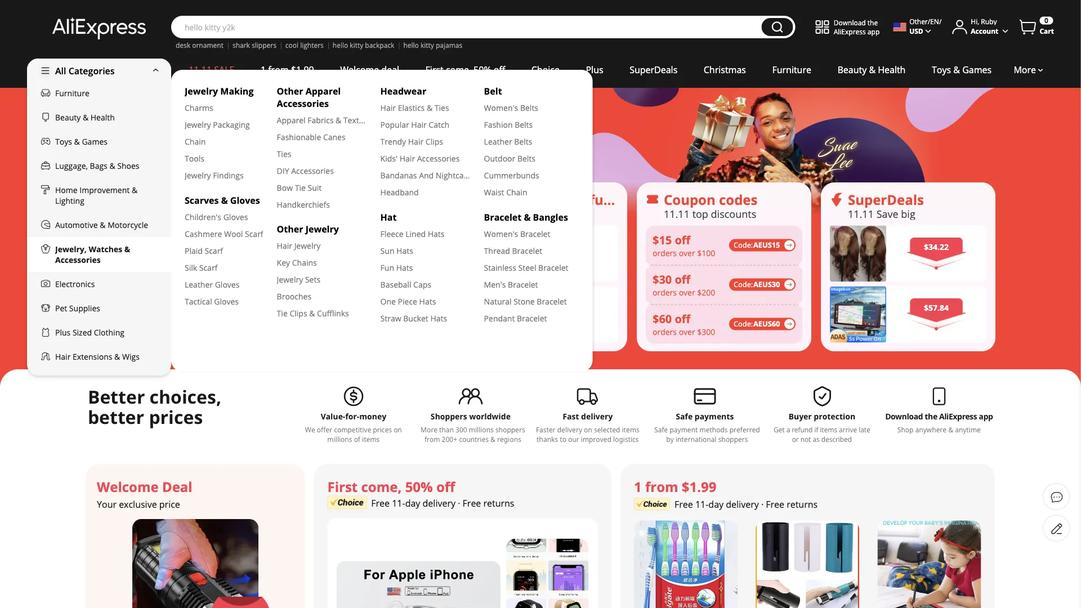 Task type: locate. For each thing, give the bounding box(es) containing it.
delivery for $1.99
[[726, 498, 759, 511]]

0 horizontal spatial hello
[[333, 41, 348, 50]]

jewelry
[[185, 85, 218, 97], [185, 119, 211, 130], [185, 170, 211, 181], [306, 223, 339, 235], [294, 240, 321, 251], [277, 274, 303, 285]]

christmas
[[704, 64, 746, 76]]

11.11 top discounts
[[664, 207, 756, 221]]

hair down popular hair catch
[[408, 136, 424, 147]]

off inside the confident youthful styles up to 50% off
[[531, 207, 544, 221]]

1 horizontal spatial superdeals
[[848, 190, 924, 209]]

gloves up children's gloves link
[[230, 194, 260, 206]]

11:59
[[271, 116, 305, 134]]

belts for leather belts
[[514, 136, 532, 147]]

hats down one piece hats link
[[430, 313, 447, 324]]

0 horizontal spatial plus
[[55, 327, 71, 338]]

other inside other apparel accessories apparel fabrics & textiles
[[277, 85, 303, 97]]

home improvement & lighting link
[[27, 178, 171, 213]]

hair elastics & ties link
[[380, 102, 471, 113]]

0 vertical spatial plus
[[586, 64, 604, 76]]

belts for fashion belts
[[515, 119, 533, 130]]

women's inside belt women's belts
[[484, 102, 518, 113]]

plus for plus
[[586, 64, 604, 76]]

bucket
[[403, 313, 428, 324]]

0 horizontal spatial from
[[268, 64, 289, 76]]

toys & games link up bags
[[27, 130, 171, 154]]

apparel up apparel fabrics & textiles link
[[306, 85, 341, 97]]

0 vertical spatial toys & games link
[[919, 59, 1005, 81]]

welcome down hello kitty backpack link
[[340, 64, 379, 76]]

1 vertical spatial 50%
[[508, 207, 528, 221]]

kids' hair accessories
[[380, 153, 460, 164]]

orders up $30 in the right top of the page
[[653, 248, 677, 258]]

colgate 6 packs toothbrush tooth cleaning family couple fine soft medium hair travel suit for men and women back tooth cleaning image
[[634, 521, 738, 608]]

0 horizontal spatial tie
[[277, 308, 288, 319]]

& inside hair extensions & wigs link
[[114, 351, 120, 362]]

$200
[[697, 287, 715, 298]]

beauty & health down 'app'
[[838, 64, 906, 76]]

0 vertical spatial $1.99
[[291, 64, 314, 76]]

1 horizontal spatial furniture
[[772, 64, 811, 76]]

toys & games
[[932, 64, 992, 76], [55, 136, 108, 147]]

2 orders from the top
[[653, 287, 677, 298]]

1 vertical spatial toys & games
[[55, 136, 108, 147]]

-76%
[[552, 299, 584, 317]]

orders inside $60 off orders over $300
[[653, 326, 677, 337]]

first come, 50% off link
[[412, 59, 518, 81]]

0 vertical spatial other
[[277, 85, 303, 97]]

apparel
[[306, 85, 341, 97], [277, 115, 306, 125]]

-76% link
[[462, 286, 618, 343]]

1 vertical spatial toys
[[55, 136, 72, 147]]

$4 off
[[86, 130, 235, 203]]

17,
[[249, 116, 267, 134]]

1 horizontal spatial 11.11
[[664, 207, 690, 221]]

chain up "tools"
[[185, 136, 206, 147]]

plus left sized
[[55, 327, 71, 338]]

2 horizontal spatial 11.11
[[848, 207, 874, 221]]

1 horizontal spatial tie
[[295, 182, 306, 193]]

1 vertical spatial beauty & health link
[[27, 105, 171, 130]]

1 vertical spatial 1
[[634, 478, 642, 496]]

clips down catch
[[426, 136, 443, 147]]

plus for plus sized clothing
[[55, 327, 71, 338]]

1 vertical spatial health
[[91, 112, 115, 123]]

2 vertical spatial scarf
[[199, 262, 218, 273]]

product image image
[[469, 225, 511, 282], [830, 225, 886, 282], [469, 286, 511, 343], [830, 286, 886, 343]]

0 horizontal spatial come,
[[361, 478, 402, 496]]

1 horizontal spatial plus
[[586, 64, 604, 76]]

1 vertical spatial welcome
[[97, 478, 159, 496]]

1 horizontal spatial $1.99
[[682, 478, 717, 496]]

over left $200
[[679, 287, 695, 298]]

& inside headwear hair elastics & ties
[[427, 102, 433, 113]]

0 vertical spatial code:
[[734, 240, 753, 250]]

apparel fabrics & textiles link
[[277, 115, 371, 125]]

women's up fashion
[[484, 102, 518, 113]]

beauty down all on the top of page
[[55, 112, 81, 123]]

kitty left the pajamas
[[421, 41, 434, 50]]

fashion belts link
[[484, 119, 569, 130]]

1 horizontal spatial clips
[[426, 136, 443, 147]]

0 vertical spatial toys & games
[[932, 64, 992, 76]]

aeus30
[[754, 280, 780, 290]]

icon image
[[646, 193, 659, 206], [830, 193, 844, 206]]

code: aeus30
[[734, 280, 780, 290]]

1 from $1.99 link
[[248, 59, 327, 81]]

1 horizontal spatial kitty
[[421, 41, 434, 50]]

women's up thread
[[484, 228, 518, 239]]

jewelry packaging link
[[185, 119, 263, 130]]

welcome inside welcome deal your exclusive price
[[97, 478, 159, 496]]

orders left $300
[[653, 326, 677, 337]]

games down account
[[963, 64, 992, 76]]

icon image for superdeals
[[830, 193, 844, 206]]

confident youthful styles up to 50% off
[[480, 190, 650, 221]]

leather gloves
[[185, 279, 240, 290]]

1 horizontal spatial delivery
[[726, 498, 759, 511]]

hair for headwear
[[380, 102, 396, 113]]

other for accessories
[[277, 85, 303, 97]]

code: left "aeus60" at the bottom right
[[734, 319, 753, 329]]

1 horizontal spatial toys
[[932, 64, 951, 76]]

charms
[[185, 102, 213, 113]]

1 horizontal spatial ties
[[435, 102, 449, 113]]

1 women's from the top
[[484, 102, 518, 113]]

health down categories
[[91, 112, 115, 123]]

1 horizontal spatial chain
[[506, 187, 527, 198]]

over left $100
[[679, 248, 695, 258]]

11- for 50%
[[392, 497, 405, 509]]

2 hello from the left
[[403, 41, 419, 50]]

toys & games up luggage,
[[55, 136, 108, 147]]

&
[[869, 64, 876, 76], [954, 64, 960, 76], [427, 102, 433, 113], [83, 112, 89, 123], [336, 115, 341, 125], [74, 136, 80, 147], [109, 161, 115, 171], [132, 185, 137, 195], [221, 194, 228, 206], [524, 211, 531, 223], [100, 220, 106, 230], [124, 244, 130, 255], [309, 308, 315, 319], [114, 351, 120, 362]]

1 hello from the left
[[333, 41, 348, 50]]

hair up key
[[277, 240, 292, 251]]

& inside automotive & motorcycle link
[[100, 220, 106, 230]]

jewelry for packaging
[[185, 119, 211, 130]]

toys & games down account
[[932, 64, 992, 76]]

one piece hats link
[[380, 296, 471, 307]]

11.11 left sale
[[189, 64, 212, 76]]

1 horizontal spatial welcome
[[340, 64, 379, 76]]

day for $1.99
[[709, 498, 724, 511]]

plus right choice
[[586, 64, 604, 76]]

$30 off orders over $200
[[653, 272, 715, 298]]

· for 1 from $1.99
[[761, 498, 764, 511]]

0 vertical spatial 1
[[261, 64, 266, 76]]

3 code: from the top
[[734, 319, 753, 329]]

jewelry,
[[55, 244, 87, 255]]

11- for $1.99
[[695, 498, 709, 511]]

$57.84 link
[[830, 286, 987, 343]]

jewelry findings
[[185, 170, 244, 181]]

baseball caps link
[[380, 279, 471, 290]]

0 horizontal spatial returns
[[483, 497, 514, 509]]

other inside other jewelry hair jewelry
[[277, 223, 303, 235]]

belts inside belt women's belts
[[520, 102, 538, 113]]

1 vertical spatial chain
[[506, 187, 527, 198]]

christmas gift wrapping paper cutter manual corner rounder gift wrap paper cutter kraft craft knife roll sliding line cuttrimmer image
[[756, 521, 860, 608]]

stone
[[514, 296, 535, 307]]

welcome for deal
[[340, 64, 379, 76]]

hair for kids'
[[400, 153, 415, 164]]

1 vertical spatial plus
[[55, 327, 71, 338]]

0 horizontal spatial furniture link
[[27, 81, 171, 105]]

0 vertical spatial leather
[[484, 136, 512, 147]]

1 vertical spatial other
[[277, 223, 303, 235]]

0 horizontal spatial first
[[328, 478, 358, 496]]

over inside $60 off orders over $300
[[679, 326, 695, 337]]

scarf up leather gloves
[[199, 262, 218, 273]]

1 horizontal spatial beauty
[[838, 64, 867, 76]]

ruby
[[981, 17, 997, 26]]

0 horizontal spatial free 11-day delivery · free returns
[[371, 497, 514, 509]]

hair up popular
[[380, 102, 396, 113]]

& inside luggage, bags & shoes link
[[109, 161, 115, 171]]

scarves & gloves children's gloves
[[185, 194, 260, 222]]

hello right lighters
[[333, 41, 348, 50]]

50% inside the confident youthful styles up to 50% off
[[508, 207, 528, 221]]

1 horizontal spatial from
[[645, 478, 678, 496]]

coupon
[[664, 190, 716, 209]]

supplies
[[69, 303, 100, 314]]

jewelry up brooches
[[277, 274, 303, 285]]

3 orders from the top
[[653, 326, 677, 337]]

hair inside headwear hair elastics & ties
[[380, 102, 396, 113]]

1 horizontal spatial ·
[[761, 498, 764, 511]]

toys
[[932, 64, 951, 76], [55, 136, 72, 147]]

jewelry inside jewelry making charms
[[185, 85, 218, 97]]

toys & games link down account
[[919, 59, 1005, 81]]

hair left the extensions
[[55, 351, 71, 362]]

other down handkerchiefs
[[277, 223, 303, 235]]

waist
[[484, 187, 504, 198]]

$100
[[697, 248, 715, 258]]

accessories inside other apparel accessories apparel fabrics & textiles
[[277, 97, 329, 109]]

1 horizontal spatial 11-
[[695, 498, 709, 511]]

1 vertical spatial beauty
[[55, 112, 81, 123]]

lighters
[[300, 41, 324, 50]]

handkerchiefs
[[277, 199, 330, 210]]

2 icon image from the left
[[830, 193, 844, 206]]

delivery for 50%
[[423, 497, 456, 509]]

hair down trendy hair clips
[[400, 153, 415, 164]]

brooches
[[277, 291, 311, 302]]

belts up fashion belts "link"
[[520, 102, 538, 113]]

0 horizontal spatial toys & games
[[55, 136, 108, 147]]

icon image for coupon codes
[[646, 193, 659, 206]]

1 horizontal spatial toys & games
[[932, 64, 992, 76]]

1 horizontal spatial hello
[[403, 41, 419, 50]]

0 vertical spatial over
[[679, 248, 695, 258]]

outdoor belts link
[[484, 153, 569, 164]]

ties up diy
[[277, 148, 291, 159]]

1 horizontal spatial 1
[[634, 478, 642, 496]]

returns for first come, 50% off
[[483, 497, 514, 509]]

beauty & health
[[838, 64, 906, 76], [55, 112, 115, 123]]

0 horizontal spatial superdeals
[[630, 64, 678, 76]]

cart
[[1040, 26, 1054, 36]]

None button
[[762, 18, 793, 36]]

0 horizontal spatial leather
[[185, 279, 213, 290]]

bandanas and nightcaps link
[[380, 170, 472, 181]]

ties up catch
[[435, 102, 449, 113]]

fashionable canes
[[277, 132, 346, 142]]

0 vertical spatial welcome
[[340, 64, 379, 76]]

0 vertical spatial beauty & health
[[838, 64, 906, 76]]

0 horizontal spatial icon image
[[646, 193, 659, 206]]

0 horizontal spatial beauty & health
[[55, 112, 115, 123]]

outdoor belts
[[484, 153, 536, 164]]

0 horizontal spatial ·
[[458, 497, 460, 509]]

tie down brooches
[[277, 308, 288, 319]]

apparel up fashionable
[[277, 115, 306, 125]]

11.11 left save
[[848, 207, 874, 221]]

76%
[[557, 299, 584, 317]]

0 vertical spatial beauty
[[838, 64, 867, 76]]

2 over from the top
[[679, 287, 695, 298]]

women's inside bracelet & bangles women's bracelet
[[484, 228, 518, 239]]

0 vertical spatial apparel
[[306, 85, 341, 97]]

1 horizontal spatial returns
[[787, 498, 818, 511]]

sun hats link
[[380, 245, 471, 256]]

2 women's from the top
[[484, 228, 518, 239]]

code: left the aeus15
[[734, 240, 753, 250]]

belts up leather belts 'link'
[[515, 119, 533, 130]]

gloves up wool
[[223, 211, 248, 222]]

accessories
[[277, 97, 329, 109], [417, 153, 460, 164], [291, 165, 334, 176], [55, 255, 101, 265]]

fun hats
[[380, 262, 413, 273]]

welcome up exclusive
[[97, 478, 159, 496]]

0 vertical spatial chain
[[185, 136, 206, 147]]

choice link
[[518, 59, 573, 81]]

scarf right wool
[[245, 228, 263, 239]]

games
[[963, 64, 992, 76], [82, 136, 108, 147]]

2 vertical spatial over
[[679, 326, 695, 337]]

1 horizontal spatial day
[[709, 498, 724, 511]]

deal
[[162, 478, 192, 496]]

belts for outdoor belts
[[518, 153, 536, 164]]

hello kitty y2k text field
[[179, 21, 756, 33]]

scarf
[[245, 228, 263, 239], [205, 245, 223, 256], [199, 262, 218, 273]]

1 other from the top
[[277, 85, 303, 97]]

0 horizontal spatial clips
[[290, 308, 307, 319]]

1 over from the top
[[679, 248, 695, 258]]

accessories inside jewelry, watches & accessories
[[55, 255, 101, 265]]

belts down fashion belts "link"
[[514, 136, 532, 147]]

3 over from the top
[[679, 326, 695, 337]]

download
[[834, 18, 866, 27]]

jewelry up hair jewelry link
[[306, 223, 339, 235]]

1 kitty from the left
[[350, 41, 363, 50]]

clips down brooches
[[290, 308, 307, 319]]

pet supplies
[[55, 303, 100, 314]]

scarves
[[185, 194, 219, 206]]

jewelry for findings
[[185, 170, 211, 181]]

beauty & health link down 'app'
[[825, 59, 919, 81]]

code: for $15 off
[[734, 240, 753, 250]]

jewelry down "tools"
[[185, 170, 211, 181]]

over left $300
[[679, 326, 695, 337]]

1 vertical spatial orders
[[653, 287, 677, 298]]

tie left suit
[[295, 182, 306, 193]]

orders up $60
[[653, 287, 677, 298]]

1 code: from the top
[[734, 240, 753, 250]]

product image image for -76%
[[469, 286, 511, 343]]

orders inside $15 off orders over $100
[[653, 248, 677, 258]]

orders inside the $30 off orders over $200
[[653, 287, 677, 298]]

kids' hair accessories link
[[380, 153, 471, 164]]

hair for trendy
[[408, 136, 424, 147]]

1 vertical spatial women's
[[484, 228, 518, 239]]

leather
[[484, 136, 512, 147], [185, 279, 213, 290]]

1 vertical spatial leather
[[185, 279, 213, 290]]

headwear hair elastics & ties
[[380, 85, 449, 113]]

leather up tactical
[[185, 279, 213, 290]]

2 code: from the top
[[734, 280, 753, 290]]

plaid scarf
[[185, 245, 223, 256]]

beauty & health link down categories
[[27, 105, 171, 130]]

11-
[[392, 497, 405, 509], [695, 498, 709, 511]]

0 vertical spatial health
[[878, 64, 906, 76]]

· for first come, 50% off
[[458, 497, 460, 509]]

11.11 left top
[[664, 207, 690, 221]]

0 vertical spatial furniture
[[772, 64, 811, 76]]

welcome
[[340, 64, 379, 76], [97, 478, 159, 496]]

deal
[[381, 64, 399, 76]]

elastics
[[398, 102, 425, 113]]

2 other from the top
[[277, 223, 303, 235]]

plus
[[586, 64, 604, 76], [55, 327, 71, 338]]

beauty & health down all categories
[[55, 112, 115, 123]]

11.11 sale link
[[176, 59, 248, 81]]

hats up straw bucket hats link
[[419, 296, 436, 307]]

code: for $60 off
[[734, 319, 753, 329]]

children's
[[185, 211, 221, 222]]

jewelry down charms
[[185, 119, 211, 130]]

1 horizontal spatial toys & games link
[[919, 59, 1005, 81]]

your
[[97, 498, 117, 510]]

returns
[[483, 497, 514, 509], [787, 498, 818, 511]]

$1.99
[[291, 64, 314, 76], [682, 478, 717, 496]]

11.11 for superdeals
[[848, 207, 874, 221]]

code: left aeus30
[[734, 280, 753, 290]]

from
[[268, 64, 289, 76], [645, 478, 678, 496]]

1 vertical spatial scarf
[[205, 245, 223, 256]]

hats right sun
[[397, 245, 413, 256]]

toys up luggage,
[[55, 136, 72, 147]]

0 vertical spatial ties
[[435, 102, 449, 113]]

leather for leather gloves
[[185, 279, 213, 290]]

1 horizontal spatial 1 from $1.99
[[634, 478, 717, 496]]

over inside $15 off orders over $100
[[679, 248, 695, 258]]

over for $30 off
[[679, 287, 695, 298]]

2 kitty from the left
[[421, 41, 434, 50]]

1 horizontal spatial icon image
[[830, 193, 844, 206]]

1 vertical spatial over
[[679, 287, 695, 298]]

1 orders from the top
[[653, 248, 677, 258]]

scarf down cashmere wool scarf link
[[205, 245, 223, 256]]

chain down the cummerbunds in the left top of the page
[[506, 187, 527, 198]]

jewelry up charms
[[185, 85, 218, 97]]

orders for $60
[[653, 326, 677, 337]]

hello right the backpack
[[403, 41, 419, 50]]

luggage, bags & shoes
[[55, 161, 139, 171]]

toys down the /
[[932, 64, 951, 76]]

over inside the $30 off orders over $200
[[679, 287, 695, 298]]

1 vertical spatial ties
[[277, 148, 291, 159]]

hats
[[428, 228, 445, 239], [397, 245, 413, 256], [396, 262, 413, 273], [419, 296, 436, 307], [430, 313, 447, 324]]

1 icon image from the left
[[646, 193, 659, 206]]

hello kitty backpack link
[[333, 41, 394, 50]]

2 vertical spatial orders
[[653, 326, 677, 337]]

other down 1 from $1.99 link
[[277, 85, 303, 97]]

pajamas
[[436, 41, 462, 50]]

beauty down aliexpress
[[838, 64, 867, 76]]

code: aeus15
[[734, 240, 780, 250]]

youthful
[[550, 190, 608, 209]]

leather down fashion
[[484, 136, 512, 147]]

belts down leather belts 'link'
[[518, 153, 536, 164]]

thread bracelet link
[[484, 245, 569, 256]]

hats up the sun hats link
[[428, 228, 445, 239]]

1 horizontal spatial 50%
[[474, 64, 491, 76]]

games up luggage, bags & shoes
[[82, 136, 108, 147]]

hair up trendy hair clips link
[[411, 119, 427, 130]]

1 vertical spatial superdeals
[[848, 190, 924, 209]]

en
[[930, 17, 939, 26]]

pet
[[55, 303, 67, 314]]

orders for $15
[[653, 248, 677, 258]]

clothing
[[94, 327, 124, 338]]

off
[[494, 64, 505, 76], [161, 130, 235, 203], [531, 207, 544, 221], [675, 232, 691, 248], [675, 272, 691, 287], [675, 311, 691, 326], [436, 478, 455, 496]]

kitty left the backpack
[[350, 41, 363, 50]]

health down 'app'
[[878, 64, 906, 76]]

0 horizontal spatial welcome
[[97, 478, 159, 496]]

popular hair catch
[[380, 119, 450, 130]]

off inside $15 off orders over $100
[[675, 232, 691, 248]]



Task type: describe. For each thing, give the bounding box(es) containing it.
sun hats
[[380, 245, 413, 256]]

stainless steel bracelet
[[484, 262, 569, 273]]

key
[[277, 257, 290, 268]]

1 horizontal spatial come,
[[446, 64, 471, 76]]

gloves down silk scarf link
[[215, 279, 240, 290]]

bow tie suit link
[[277, 182, 367, 193]]

1 vertical spatial $1.99
[[682, 478, 717, 496]]

2 vertical spatial 50%
[[405, 478, 433, 496]]

& inside jewelry, watches & accessories
[[124, 244, 130, 255]]

leather for leather belts
[[484, 136, 512, 147]]

catch
[[429, 119, 450, 130]]

making
[[220, 85, 254, 97]]

cool
[[285, 41, 299, 50]]

0 horizontal spatial 11.11
[[189, 64, 212, 76]]

2023 smart watch android phone 1.44'' inch color screen bluetooth call blood oxygen/pressure monitoring smart watch women men image
[[506, 539, 589, 608]]

returns for 1 from $1.99
[[787, 498, 818, 511]]

)
[[173, 259, 176, 271]]

0 horizontal spatial chain
[[185, 136, 206, 147]]

1 vertical spatial from
[[645, 478, 678, 496]]

$300
[[697, 326, 715, 337]]

desk
[[176, 41, 190, 50]]

tie clips & cufflinks
[[277, 308, 349, 319]]

more
[[1014, 64, 1036, 76]]

men's bracelet
[[484, 279, 538, 290]]

bags
[[90, 161, 107, 171]]

max
[[91, 259, 110, 271]]

trendy hair clips link
[[380, 136, 471, 147]]

brooches link
[[277, 291, 367, 302]]

jewelry findings link
[[185, 170, 263, 181]]

natural stone bracelet
[[484, 296, 567, 307]]

0 vertical spatial 50%
[[474, 64, 491, 76]]

hi, ruby
[[971, 17, 997, 26]]

product image image for $26.08
[[469, 225, 511, 282]]

the
[[868, 18, 878, 27]]

0 vertical spatial tie
[[295, 182, 306, 193]]

popular
[[380, 119, 409, 130]]

product image image for $57.84
[[830, 286, 886, 343]]

product image image for $34.22
[[830, 225, 886, 282]]

lighting
[[55, 195, 84, 206]]

off inside the $30 off orders over $200
[[675, 272, 691, 287]]

download the aliexpress app
[[834, 18, 880, 36]]

hats inside hat fleece lined hats
[[428, 228, 445, 239]]

0 vertical spatial beauty & health link
[[825, 59, 919, 81]]

0 vertical spatial first
[[426, 64, 444, 76]]

coupon bg image
[[646, 225, 803, 344]]

steel
[[518, 262, 536, 273]]

women's belts link
[[484, 102, 569, 113]]

stainless
[[484, 262, 516, 273]]

0 horizontal spatial games
[[82, 136, 108, 147]]

free 11-day delivery · free returns for 50%
[[371, 497, 514, 509]]

1 vertical spatial 1 from $1.99
[[634, 478, 717, 496]]

per
[[130, 259, 144, 271]]

tie clips & cufflinks link
[[277, 308, 367, 319]]

over for $15 off
[[679, 248, 695, 258]]

pt
[[333, 116, 348, 134]]

1 horizontal spatial furniture link
[[759, 59, 825, 81]]

thread bracelet
[[484, 245, 542, 256]]

1 vertical spatial beauty & health
[[55, 112, 115, 123]]

categories
[[69, 65, 115, 77]]

kitty for backpack
[[350, 41, 363, 50]]

1 vertical spatial first
[[328, 478, 358, 496]]

home
[[55, 185, 78, 195]]

1 vertical spatial apparel
[[277, 115, 306, 125]]

free 11-day delivery · free returns for $1.99
[[675, 498, 818, 511]]

key chains
[[277, 257, 317, 268]]

tools
[[185, 153, 204, 164]]

baseball caps
[[380, 279, 431, 290]]

stainless steel bracelet link
[[484, 262, 569, 273]]

ties link
[[277, 148, 367, 159]]

hello for hello kitty pajamas
[[403, 41, 419, 50]]

/
[[939, 17, 942, 26]]

cufflinks
[[317, 308, 349, 319]]

packaging
[[213, 119, 250, 130]]

cummerbunds link
[[484, 170, 569, 181]]

0 horizontal spatial toys & games link
[[27, 130, 171, 154]]

0 vertical spatial games
[[963, 64, 992, 76]]

0 vertical spatial superdeals
[[630, 64, 678, 76]]

nightcaps
[[436, 170, 472, 181]]

0 vertical spatial first come, 50% off
[[426, 64, 505, 76]]

welcome deal
[[340, 64, 399, 76]]

$4
[[86, 130, 147, 203]]

orders for $30
[[653, 287, 677, 298]]

tactical
[[185, 296, 212, 307]]

diy
[[277, 165, 289, 176]]

0 horizontal spatial toys
[[55, 136, 72, 147]]

over for $60 off
[[679, 326, 695, 337]]

straw bucket hats
[[380, 313, 447, 324]]

pendant
[[484, 313, 515, 324]]

other for hair
[[277, 223, 303, 235]]

natural
[[484, 296, 512, 307]]

extensions
[[73, 351, 112, 362]]

jewelry for making
[[185, 85, 218, 97]]

$60 off orders over $300
[[653, 311, 715, 337]]

diy accessories link
[[277, 165, 367, 176]]

& inside home improvement & lighting
[[132, 185, 137, 195]]

hair for popular
[[411, 119, 427, 130]]

jewelry for sets
[[277, 274, 303, 285]]

hair inside other jewelry hair jewelry
[[277, 240, 292, 251]]

electronics
[[55, 279, 95, 289]]

1 vertical spatial come,
[[361, 478, 402, 496]]

0 horizontal spatial beauty & health link
[[27, 105, 171, 130]]

home improvement & lighting
[[55, 185, 137, 206]]

hi,
[[971, 17, 979, 26]]

0 vertical spatial toys
[[932, 64, 951, 76]]

11.11 for coupon codes
[[664, 207, 690, 221]]

ties inside headwear hair elastics & ties
[[435, 102, 449, 113]]

app
[[868, 27, 880, 36]]

sized
[[73, 327, 92, 338]]

0 vertical spatial 1 from $1.99
[[261, 64, 314, 76]]

christmas link
[[691, 59, 759, 81]]

suit
[[308, 182, 322, 193]]

scarf for plaid scarf
[[205, 245, 223, 256]]

nov
[[220, 116, 245, 134]]

automotive
[[55, 220, 98, 230]]

jewelry making charms
[[185, 85, 254, 113]]

chain link
[[185, 136, 263, 147]]

1 horizontal spatial health
[[878, 64, 906, 76]]

& inside other apparel accessories apparel fabrics & textiles
[[336, 115, 341, 125]]

off inside $60 off orders over $300
[[675, 311, 691, 326]]

kitty for pajamas
[[421, 41, 434, 50]]

1 vertical spatial clips
[[290, 308, 307, 319]]

5led high power led flashlights rechargeable camping spotlight with side light 3 lighting modes for camping adventure outdoor image
[[132, 519, 258, 608]]

welcome for deal
[[97, 478, 159, 496]]

headband link
[[380, 187, 471, 198]]

0 horizontal spatial ties
[[277, 148, 291, 159]]

hat fleece lined hats
[[380, 211, 445, 239]]

1 horizontal spatial beauty & health
[[838, 64, 906, 76]]

hair jewelry link
[[277, 240, 367, 251]]

ends: nov 17, 11:59 pm pt
[[184, 116, 348, 134]]

0 horizontal spatial beauty
[[55, 112, 81, 123]]

1 vertical spatial first come, 50% off
[[328, 478, 455, 496]]

0 horizontal spatial health
[[91, 112, 115, 123]]

1 vertical spatial tie
[[277, 308, 288, 319]]

sale
[[214, 64, 234, 76]]

bracelet & bangles women's bracelet
[[484, 211, 568, 239]]

0 vertical spatial scarf
[[245, 228, 263, 239]]

11.11 save big
[[848, 207, 916, 221]]

gloves down leather gloves link
[[214, 296, 239, 307]]

day for 50%
[[405, 497, 420, 509]]

8.5 inch electronic lcd writing board for graffiti doodle, smart drawing board, children's writing board image
[[878, 521, 981, 608]]

chains
[[292, 257, 317, 268]]

kids'
[[380, 153, 398, 164]]

hats up "baseball caps"
[[396, 262, 413, 273]]

0 vertical spatial clips
[[426, 136, 443, 147]]

& inside bracelet & bangles women's bracelet
[[524, 211, 531, 223]]

fashionable
[[277, 132, 321, 142]]

lined
[[406, 228, 426, 239]]

0 horizontal spatial furniture
[[55, 88, 89, 99]]

jewelry up chains
[[294, 240, 321, 251]]

hello for hello kitty backpack
[[333, 41, 348, 50]]

$30
[[653, 272, 672, 287]]

choice
[[531, 64, 560, 76]]

caps
[[413, 279, 431, 290]]

other/
[[910, 17, 930, 26]]

fun hats link
[[380, 262, 471, 273]]

choice image
[[328, 496, 367, 509]]

code: aeus60
[[734, 319, 780, 329]]

discounts
[[711, 207, 756, 221]]

superdeals link
[[617, 59, 691, 81]]

fun
[[380, 262, 394, 273]]

& inside scarves & gloves children's gloves
[[221, 194, 228, 206]]

scarf for silk scarf
[[199, 262, 218, 273]]

code: for $30 off
[[734, 280, 753, 290]]



Task type: vqa. For each thing, say whether or not it's contained in the screenshot.
the PT
yes



